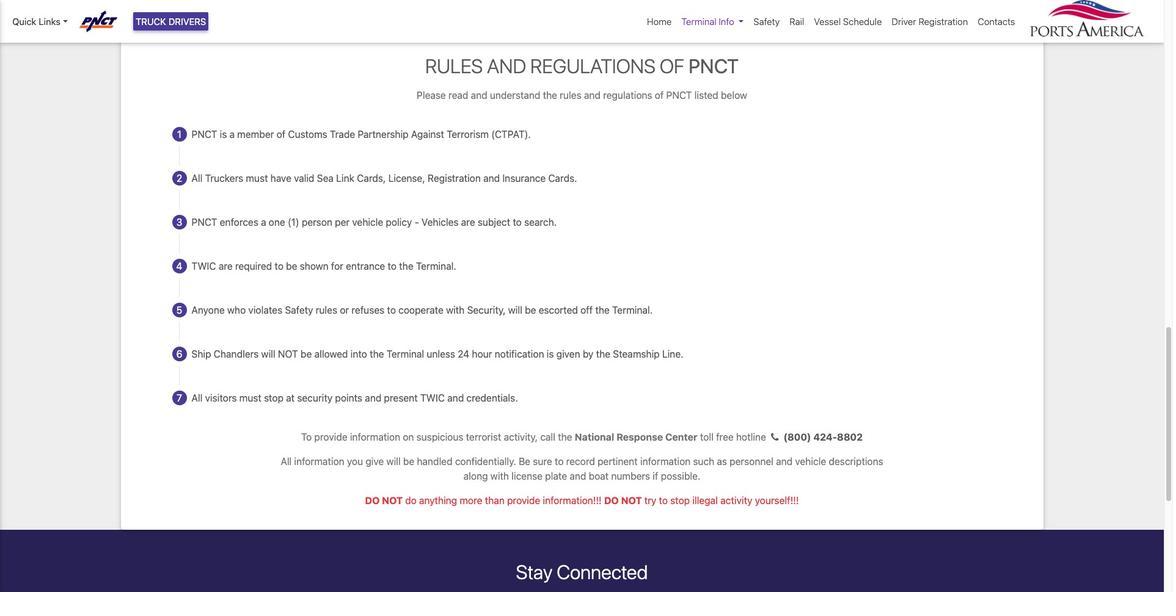 Task type: describe. For each thing, give the bounding box(es) containing it.
try
[[644, 495, 656, 506]]

0 horizontal spatial terminal
[[387, 349, 424, 360]]

0 horizontal spatial with
[[446, 305, 465, 316]]

the right by
[[596, 349, 610, 360]]

pertinent
[[598, 456, 638, 467]]

the right 'off' on the bottom
[[595, 305, 610, 316]]

must for visitors
[[239, 393, 261, 404]]

1 vertical spatial provide
[[507, 495, 540, 506]]

if
[[653, 471, 658, 482]]

0 vertical spatial of
[[660, 55, 684, 78]]

and right points
[[365, 393, 381, 404]]

at
[[286, 393, 295, 404]]

truck drivers
[[136, 16, 206, 27]]

have
[[271, 173, 291, 184]]

illegal
[[693, 495, 718, 506]]

handled
[[417, 456, 453, 467]]

(800) 424-8802
[[784, 432, 863, 443]]

toll
[[700, 432, 714, 443]]

7
[[177, 393, 182, 404]]

escorted
[[539, 305, 578, 316]]

please
[[417, 90, 446, 101]]

0 vertical spatial terminal.
[[416, 261, 456, 272]]

the right call
[[558, 432, 572, 443]]

driver
[[892, 16, 916, 27]]

license,
[[388, 173, 425, 184]]

shown
[[300, 261, 329, 272]]

2 horizontal spatial will
[[508, 305, 522, 316]]

quick links
[[12, 16, 60, 27]]

on
[[403, 432, 414, 443]]

activity
[[721, 495, 752, 506]]

home link
[[642, 10, 677, 33]]

the right understand
[[543, 90, 557, 101]]

trade
[[330, 129, 355, 140]]

rules
[[425, 55, 483, 78]]

vessel schedule link
[[809, 10, 887, 33]]

vehicles
[[422, 217, 459, 228]]

be left the escorted
[[525, 305, 536, 316]]

understand
[[490, 90, 540, 101]]

rules and regulations of pnct
[[425, 55, 739, 78]]

2 vertical spatial of
[[277, 129, 286, 140]]

2 horizontal spatial information
[[640, 456, 691, 467]]

required
[[235, 261, 272, 272]]

1 vertical spatial will
[[261, 349, 275, 360]]

possible.
[[661, 471, 700, 482]]

0 vertical spatial registration
[[919, 16, 968, 27]]

home
[[647, 16, 672, 27]]

0 vertical spatial provide
[[314, 432, 347, 443]]

-
[[415, 217, 419, 228]]

into
[[351, 349, 367, 360]]

security
[[297, 393, 333, 404]]

and left insurance
[[483, 173, 500, 184]]

truck
[[136, 16, 166, 27]]

the right entrance
[[399, 261, 413, 272]]

1 vertical spatial safety
[[285, 305, 313, 316]]

security,
[[467, 305, 506, 316]]

be inside all information you give will be handled confidentially. be sure to record pertinent information such as personnel and vehicle descriptions along with license plate and boat numbers if possible.
[[403, 456, 414, 467]]

the right the into
[[370, 349, 384, 360]]

allowed
[[314, 349, 348, 360]]

such
[[693, 456, 714, 467]]

terrorist
[[466, 432, 501, 443]]

you
[[347, 456, 363, 467]]

1 horizontal spatial rules
[[560, 90, 582, 101]]

1 horizontal spatial not
[[382, 495, 403, 506]]

to
[[301, 432, 312, 443]]

sea
[[317, 173, 334, 184]]

terminal info link
[[677, 10, 749, 33]]

truckers
[[205, 173, 243, 184]]

and up understand
[[487, 55, 526, 78]]

to provide information on suspicious terrorist activity, call the national response center toll free hotline
[[301, 432, 766, 443]]

to right try
[[659, 495, 668, 506]]

visitors
[[205, 393, 237, 404]]

and down record at the bottom of the page
[[570, 471, 586, 482]]

1 horizontal spatial is
[[547, 349, 554, 360]]

call
[[540, 432, 555, 443]]

link
[[336, 173, 354, 184]]

present
[[384, 393, 418, 404]]

plate
[[545, 471, 567, 482]]

as
[[717, 456, 727, 467]]

0 horizontal spatial is
[[220, 129, 227, 140]]

rail link
[[785, 10, 809, 33]]

cards,
[[357, 173, 386, 184]]

violates
[[248, 305, 282, 316]]

against
[[411, 129, 444, 140]]

(1)
[[288, 217, 299, 228]]

suspicious
[[417, 432, 463, 443]]

member
[[237, 129, 274, 140]]

one
[[269, 217, 285, 228]]

quick links link
[[12, 15, 68, 28]]

phone image
[[766, 432, 784, 442]]

1 horizontal spatial twic
[[420, 393, 445, 404]]

pnct enforces a one (1) person per vehicle policy - vehicles are subject to search.
[[192, 217, 557, 228]]

to left search.
[[513, 217, 522, 228]]

and down phone image
[[776, 456, 793, 467]]

info
[[719, 16, 734, 27]]

all for all information you give will be handled confidentially. be sure to record pertinent information such as personnel and vehicle descriptions along with license plate and boat numbers if possible.
[[281, 456, 292, 467]]

driver registration
[[892, 16, 968, 27]]

notification
[[495, 349, 544, 360]]

424-
[[814, 432, 837, 443]]

insurance
[[502, 173, 546, 184]]

0 vertical spatial stop
[[264, 393, 284, 404]]

to right the required
[[275, 261, 283, 272]]

0 horizontal spatial information
[[294, 456, 344, 467]]

points
[[335, 393, 362, 404]]

for
[[331, 261, 343, 272]]

pnct is a member of customs trade partnership against terrorism (ctpat).
[[192, 129, 531, 140]]

descriptions
[[829, 456, 883, 467]]

links
[[39, 16, 60, 27]]

yourself!!!
[[755, 495, 799, 506]]

refuses
[[352, 305, 385, 316]]

0 horizontal spatial rules
[[316, 305, 337, 316]]



Task type: vqa. For each thing, say whether or not it's contained in the screenshot.
the rightmost the are
yes



Task type: locate. For each thing, give the bounding box(es) containing it.
be down on
[[403, 456, 414, 467]]

confidentially.
[[455, 456, 516, 467]]

registration right driver
[[919, 16, 968, 27]]

search.
[[524, 217, 557, 228]]

partnership
[[358, 129, 409, 140]]

regulations up please read and understand the rules and regulations of pnct listed below
[[530, 55, 656, 78]]

1 horizontal spatial will
[[386, 456, 401, 467]]

hour
[[472, 349, 492, 360]]

stay connected
[[516, 561, 648, 584]]

twic are required to be shown for entrance to the terminal.
[[192, 261, 456, 272]]

stop left at
[[264, 393, 284, 404]]

0 horizontal spatial stop
[[264, 393, 284, 404]]

be left allowed at bottom left
[[301, 349, 312, 360]]

credentials.
[[467, 393, 518, 404]]

terminal info
[[682, 16, 734, 27]]

all
[[192, 173, 203, 184], [192, 393, 203, 404], [281, 456, 292, 467]]

will right 'give'
[[386, 456, 401, 467]]

terminal. down "vehicles"
[[416, 261, 456, 272]]

provide down the license
[[507, 495, 540, 506]]

center
[[665, 432, 698, 443]]

1 vertical spatial are
[[219, 261, 233, 272]]

to
[[513, 217, 522, 228], [275, 261, 283, 272], [388, 261, 397, 272], [387, 305, 396, 316], [555, 456, 564, 467], [659, 495, 668, 506]]

pnct left the 'listed'
[[666, 90, 692, 101]]

0 horizontal spatial terminal.
[[416, 261, 456, 272]]

24
[[458, 349, 469, 360]]

policy
[[386, 217, 412, 228]]

all for all visitors must stop at security points and present twic and credentials.
[[192, 393, 203, 404]]

2
[[176, 173, 182, 184]]

anything
[[419, 495, 457, 506]]

0 horizontal spatial vehicle
[[352, 217, 383, 228]]

1 vertical spatial with
[[491, 471, 509, 482]]

0 vertical spatial twic
[[192, 261, 216, 272]]

rules left or
[[316, 305, 337, 316]]

pnct right 3
[[192, 217, 217, 228]]

1 vertical spatial terminal.
[[612, 305, 653, 316]]

information up 'give'
[[350, 432, 400, 443]]

terminal left info
[[682, 16, 717, 27]]

to inside all information you give will be handled confidentially. be sure to record pertinent information such as personnel and vehicle descriptions along with license plate and boat numbers if possible.
[[555, 456, 564, 467]]

registration
[[919, 16, 968, 27], [428, 173, 481, 184]]

below
[[721, 90, 747, 101]]

0 vertical spatial are
[[461, 217, 475, 228]]

truck drivers link
[[133, 12, 209, 31]]

do
[[365, 495, 380, 506], [604, 495, 619, 506]]

terrorism
[[447, 129, 489, 140]]

is left member
[[220, 129, 227, 140]]

customs
[[288, 129, 327, 140]]

anyone
[[192, 305, 225, 316]]

1 vertical spatial is
[[547, 349, 554, 360]]

0 horizontal spatial will
[[261, 349, 275, 360]]

2 vertical spatial all
[[281, 456, 292, 467]]

drivers
[[169, 16, 206, 27]]

1 vertical spatial all
[[192, 393, 203, 404]]

1 horizontal spatial with
[[491, 471, 509, 482]]

by
[[583, 349, 594, 360]]

free
[[716, 432, 734, 443]]

national
[[575, 432, 614, 443]]

0 vertical spatial will
[[508, 305, 522, 316]]

information
[[350, 432, 400, 443], [294, 456, 344, 467], [640, 456, 691, 467]]

vehicle inside all information you give will be handled confidentially. be sure to record pertinent information such as personnel and vehicle descriptions along with license plate and boat numbers if possible.
[[795, 456, 826, 467]]

safety left rail
[[754, 16, 780, 27]]

numbers
[[611, 471, 650, 482]]

1 horizontal spatial terminal
[[682, 16, 717, 27]]

or
[[340, 305, 349, 316]]

more
[[460, 495, 482, 506]]

stop
[[264, 393, 284, 404], [670, 495, 690, 506]]

and right read
[[471, 90, 487, 101]]

0 vertical spatial regulations
[[530, 55, 656, 78]]

be left shown
[[286, 261, 297, 272]]

registration down the terrorism
[[428, 173, 481, 184]]

0 horizontal spatial provide
[[314, 432, 347, 443]]

0 vertical spatial vehicle
[[352, 217, 383, 228]]

1 horizontal spatial provide
[[507, 495, 540, 506]]

enforces
[[220, 217, 258, 228]]

valid
[[294, 173, 314, 184]]

vehicle right per on the left of page
[[352, 217, 383, 228]]

per
[[335, 217, 350, 228]]

twic right present at the left bottom of the page
[[420, 393, 445, 404]]

1 horizontal spatial safety
[[754, 16, 780, 27]]

do down 'boat' on the right of the page
[[604, 495, 619, 506]]

given
[[556, 349, 580, 360]]

0 vertical spatial a
[[229, 129, 235, 140]]

not left do
[[382, 495, 403, 506]]

a for enforces
[[261, 217, 266, 228]]

provide right to
[[314, 432, 347, 443]]

a left one
[[261, 217, 266, 228]]

1 vertical spatial twic
[[420, 393, 445, 404]]

0 vertical spatial must
[[246, 173, 268, 184]]

hotline
[[736, 432, 766, 443]]

rail
[[790, 16, 804, 27]]

to right entrance
[[388, 261, 397, 272]]

0 vertical spatial all
[[192, 173, 203, 184]]

1 vertical spatial of
[[655, 90, 664, 101]]

2 do from the left
[[604, 495, 619, 506]]

and
[[487, 55, 526, 78], [471, 90, 487, 101], [584, 90, 601, 101], [483, 173, 500, 184], [365, 393, 381, 404], [447, 393, 464, 404], [776, 456, 793, 467], [570, 471, 586, 482]]

1 horizontal spatial vehicle
[[795, 456, 826, 467]]

off
[[581, 305, 593, 316]]

steamship
[[613, 349, 660, 360]]

2 horizontal spatial not
[[621, 495, 642, 506]]

1 horizontal spatial stop
[[670, 495, 690, 506]]

0 horizontal spatial are
[[219, 261, 233, 272]]

stay
[[516, 561, 553, 584]]

1 vertical spatial regulations
[[603, 90, 652, 101]]

not left allowed at bottom left
[[278, 349, 298, 360]]

response
[[617, 432, 663, 443]]

a
[[229, 129, 235, 140], [261, 217, 266, 228]]

twic right "4"
[[192, 261, 216, 272]]

terminal
[[682, 16, 717, 27], [387, 349, 424, 360]]

rules
[[560, 90, 582, 101], [316, 305, 337, 316]]

4
[[176, 261, 182, 272]]

cooperate
[[398, 305, 444, 316]]

1 horizontal spatial a
[[261, 217, 266, 228]]

and down rules and regulations of pnct
[[584, 90, 601, 101]]

all for all truckers must have valid sea link cards, license, registration and insurance cards.
[[192, 173, 203, 184]]

0 horizontal spatial do
[[365, 495, 380, 506]]

pnct up the 'listed'
[[689, 55, 739, 78]]

(800) 424-8802 link
[[766, 432, 863, 443]]

personnel
[[730, 456, 774, 467]]

0 horizontal spatial twic
[[192, 261, 216, 272]]

1 horizontal spatial terminal.
[[612, 305, 653, 316]]

cards.
[[548, 173, 577, 184]]

with inside all information you give will be handled confidentially. be sure to record pertinent information such as personnel and vehicle descriptions along with license plate and boat numbers if possible.
[[491, 471, 509, 482]]

3
[[176, 217, 182, 228]]

1 horizontal spatial information
[[350, 432, 400, 443]]

of down home link
[[660, 55, 684, 78]]

are left subject
[[461, 217, 475, 228]]

1 horizontal spatial registration
[[919, 16, 968, 27]]

5
[[176, 305, 182, 316]]

terminal. up steamship
[[612, 305, 653, 316]]

ship chandlers will not be allowed into the terminal unless 24 hour notification is given by the steamship line.
[[192, 349, 683, 360]]

a left member
[[229, 129, 235, 140]]

subject
[[478, 217, 510, 228]]

contacts
[[978, 16, 1015, 27]]

0 vertical spatial terminal
[[682, 16, 717, 27]]

with down the confidentially.
[[491, 471, 509, 482]]

1 vertical spatial must
[[239, 393, 261, 404]]

give
[[366, 456, 384, 467]]

1 vertical spatial a
[[261, 217, 266, 228]]

is left given
[[547, 349, 554, 360]]

1 do from the left
[[365, 495, 380, 506]]

terminal left unless on the left bottom of page
[[387, 349, 424, 360]]

0 vertical spatial is
[[220, 129, 227, 140]]

the
[[543, 90, 557, 101], [399, 261, 413, 272], [595, 305, 610, 316], [370, 349, 384, 360], [596, 349, 610, 360], [558, 432, 572, 443]]

safety right violates
[[285, 305, 313, 316]]

stop down the possible.
[[670, 495, 690, 506]]

with left security, in the left of the page
[[446, 305, 465, 316]]

than
[[485, 495, 505, 506]]

0 horizontal spatial not
[[278, 349, 298, 360]]

be
[[286, 261, 297, 272], [525, 305, 536, 316], [301, 349, 312, 360], [403, 456, 414, 467]]

0 vertical spatial safety
[[754, 16, 780, 27]]

unless
[[427, 349, 455, 360]]

will
[[508, 305, 522, 316], [261, 349, 275, 360], [386, 456, 401, 467]]

pnct right 1 in the left top of the page
[[192, 129, 217, 140]]

1 horizontal spatial are
[[461, 217, 475, 228]]

vehicle
[[352, 217, 383, 228], [795, 456, 826, 467]]

0 horizontal spatial safety
[[285, 305, 313, 316]]

2 vertical spatial will
[[386, 456, 401, 467]]

to right refuses
[[387, 305, 396, 316]]

0 vertical spatial with
[[446, 305, 465, 316]]

(ctpat).
[[491, 129, 531, 140]]

must
[[246, 173, 268, 184], [239, 393, 261, 404]]

all inside all information you give will be handled confidentially. be sure to record pertinent information such as personnel and vehicle descriptions along with license plate and boat numbers if possible.
[[281, 456, 292, 467]]

0 horizontal spatial registration
[[428, 173, 481, 184]]

information down to
[[294, 456, 344, 467]]

to up plate
[[555, 456, 564, 467]]

contacts link
[[973, 10, 1020, 33]]

not left try
[[621, 495, 642, 506]]

and left 'credentials.'
[[447, 393, 464, 404]]

of left the 'listed'
[[655, 90, 664, 101]]

with
[[446, 305, 465, 316], [491, 471, 509, 482]]

regulations down rules and regulations of pnct
[[603, 90, 652, 101]]

anyone who violates safety rules or refuses to cooperate with security, will be escorted off the terminal.
[[192, 305, 653, 316]]

1 vertical spatial terminal
[[387, 349, 424, 360]]

will right security, in the left of the page
[[508, 305, 522, 316]]

information up if
[[640, 456, 691, 467]]

will inside all information you give will be handled confidentially. be sure to record pertinent information such as personnel and vehicle descriptions along with license plate and boat numbers if possible.
[[386, 456, 401, 467]]

0 vertical spatial rules
[[560, 90, 582, 101]]

will right chandlers
[[261, 349, 275, 360]]

schedule
[[843, 16, 882, 27]]

must left have
[[246, 173, 268, 184]]

1 vertical spatial rules
[[316, 305, 337, 316]]

safety link
[[749, 10, 785, 33]]

vehicle down (800) 424-8802 "link"
[[795, 456, 826, 467]]

are left the required
[[219, 261, 233, 272]]

must right visitors
[[239, 393, 261, 404]]

do
[[405, 495, 417, 506]]

all visitors must stop at security points and present twic and credentials.
[[192, 393, 518, 404]]

1 vertical spatial registration
[[428, 173, 481, 184]]

a for is
[[229, 129, 235, 140]]

line.
[[662, 349, 683, 360]]

driver registration link
[[887, 10, 973, 33]]

1 vertical spatial vehicle
[[795, 456, 826, 467]]

safety
[[754, 16, 780, 27], [285, 305, 313, 316]]

do left do
[[365, 495, 380, 506]]

of right member
[[277, 129, 286, 140]]

8802
[[837, 432, 863, 443]]

connected
[[557, 561, 648, 584]]

rules down rules and regulations of pnct
[[560, 90, 582, 101]]

activity,
[[504, 432, 538, 443]]

1 vertical spatial stop
[[670, 495, 690, 506]]

0 horizontal spatial a
[[229, 129, 235, 140]]

1 horizontal spatial do
[[604, 495, 619, 506]]

must for truckers
[[246, 173, 268, 184]]



